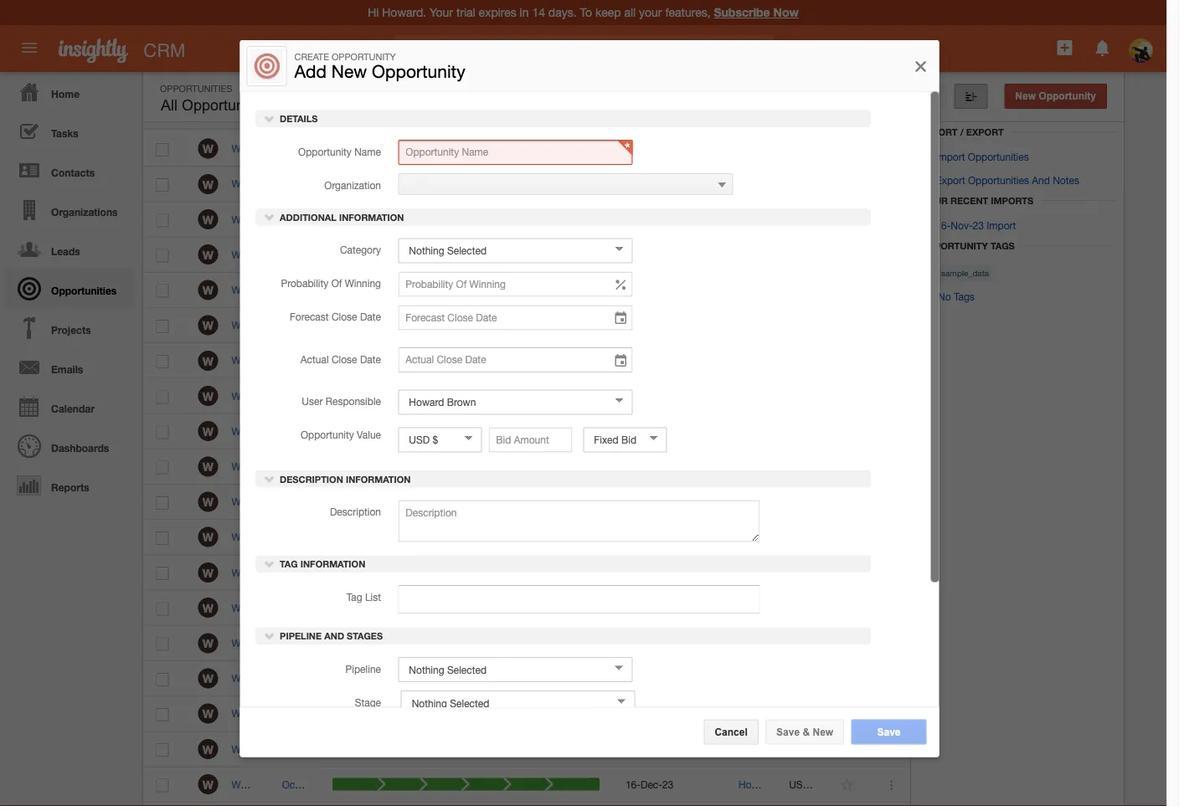 Task type: describe. For each thing, give the bounding box(es) containing it.
nov- for whirlybird t200 - globex, hong kong - terry thomas
[[641, 708, 663, 720]]

whirlybird t200 - cyberdyne systems corp. - nicole gomez
[[232, 673, 503, 685]]

17 w row from the top
[[143, 697, 911, 732]]

0 vertical spatial pipeline
[[332, 108, 370, 120]]

1 nakatomi from the left
[[282, 214, 325, 225]]

add
[[294, 61, 327, 82]]

lang
[[494, 143, 516, 155]]

8 w row from the top
[[143, 379, 911, 414]]

whirlybird for whirlybird g550 - warbucks industries - roger mills
[[232, 638, 277, 649]]

notifications image
[[1093, 38, 1113, 58]]

sample_data link
[[938, 265, 993, 282]]

howard brown for usd $‎190,000.00
[[739, 567, 806, 579]]

1 company from the left
[[334, 602, 377, 614]]

16 w row from the top
[[143, 662, 911, 697]]

whirlwinder for king group
[[232, 426, 284, 437]]

16-nov-23 for whirlwinder x520 - jakubowski llc - jason castillo
[[626, 390, 674, 402]]

cyberdyne systems corp. link
[[282, 673, 400, 685]]

3 chevron down image from the top
[[263, 558, 275, 570]]

new inside create opportunity add new opportunity
[[332, 61, 367, 82]]

2 company from the left
[[365, 602, 409, 614]]

follow image for uk
[[840, 318, 856, 334]]

import opportunities
[[933, 151, 1029, 163]]

w link for whirlwinder x520 - jakubowski llc - jason castillo
[[198, 386, 218, 406]]

16-dec-23 for whirlybird g550 - clampett oil and gas corp. - katherine warren
[[626, 496, 674, 508]]

globex, hong kong link
[[282, 708, 371, 720]]

save & new
[[777, 727, 834, 738]]

create opportunity add new opportunity
[[294, 51, 466, 82]]

1 gas from the left
[[361, 496, 379, 508]]

castillo
[[433, 390, 467, 402]]

1 of from the left
[[329, 249, 338, 261]]

clampett down sirius corp.
[[282, 496, 323, 508]]

23 for whirlybird g550 - oceanic airlines - mark sakda
[[663, 567, 674, 579]]

pipeline and stages
[[277, 631, 383, 642]]

of
[[331, 277, 342, 289]]

21-nov-23 cell for usd $‎150,000.00
[[613, 697, 726, 732]]

clampett down details
[[282, 143, 323, 155]]

airlines down whirlybird t200 - jakubowski llc - barbara lane
[[322, 779, 354, 791]]

jason
[[404, 390, 431, 402]]

4 howard brown from the top
[[739, 532, 806, 543]]

23-nov-23 for sakda
[[626, 567, 674, 579]]

your recent imports
[[922, 195, 1034, 206]]

5 follow image from the top
[[840, 354, 856, 370]]

whirlybird t200 - jakubowski llc - barbara lane
[[232, 744, 456, 756]]

oliver
[[459, 249, 485, 261]]

tag for tag list
[[346, 591, 362, 603]]

date field image
[[613, 310, 628, 327]]

reports link
[[4, 466, 134, 505]]

globex up jakubowski llc
[[282, 355, 314, 367]]

opportunity value
[[300, 429, 381, 441]]

reports
[[51, 482, 89, 493]]

mark for whirlybird t200 - oceanic airlines - mark sakda
[[393, 779, 416, 791]]

13 w row from the top
[[143, 556, 911, 591]]

x520 for jakubowski llc
[[287, 390, 310, 402]]

your
[[922, 195, 948, 206]]

clampett down the description information
[[313, 496, 354, 508]]

tags
[[991, 240, 1015, 251]]

howard for usd $‎500,000.00
[[739, 744, 774, 756]]

g990 for warbucks
[[273, 284, 297, 296]]

19 w row from the top
[[143, 768, 911, 803]]

1 kong from the left
[[347, 708, 371, 720]]

15-nov-23 cell for whirligig g990 - globex - albert lee
[[613, 167, 726, 202]]

whirlwinder x520 - king group - chris chen
[[232, 426, 430, 437]]

2 parker from the left
[[313, 602, 343, 614]]

clampett oil and gas, uk
[[282, 320, 398, 331]]

16-dec-23 cell for whirlwinder x520 - globex - albert lee
[[613, 344, 726, 379]]

dec- for whirlwinder x520 - clampett oil and gas, uk - nicholas flores
[[641, 320, 663, 331]]

2 trading from the left
[[353, 214, 386, 225]]

close for actual close date "text field"
[[331, 353, 357, 365]]

usd $‎420,000.00
[[789, 779, 869, 791]]

whirlybird t200 - globex, hong kong - terry thomas link
[[232, 708, 479, 720]]

stages
[[347, 631, 383, 642]]

create
[[294, 51, 329, 62]]

1 singapore from the left
[[384, 143, 430, 155]]

import for import opportunities
[[936, 151, 965, 163]]

16-nov-23 import
[[933, 219, 1017, 231]]

s
[[925, 268, 931, 279]]

1 column header from the left
[[826, 98, 868, 129]]

howard for usd $‎120,000.00
[[739, 638, 774, 649]]

lee for whirlwinder x520 - globex - albert lee
[[391, 355, 407, 367]]

w link for whirligig g990 - clampett oil and gas, singapore - aaron lang
[[198, 139, 218, 159]]

1 uk from the left
[[384, 320, 398, 331]]

3 howard brown from the top
[[739, 496, 806, 508]]

whirlybird for whirlybird t200 - oceanic airlines - mark sakda
[[232, 779, 277, 791]]

1 trading from the left
[[328, 214, 361, 225]]

0 vertical spatial katherine
[[447, 496, 490, 508]]

king group
[[282, 426, 333, 437]]

2 university from the left
[[307, 249, 351, 261]]

opportunities up export opportunities and notes link
[[968, 151, 1029, 163]]

1 parker from the left
[[282, 602, 311, 614]]

and inside add new opportunity dialog
[[324, 631, 344, 642]]

leads
[[51, 245, 80, 257]]

whirlwinder x520 - sirius corp. - tina martin
[[232, 461, 432, 473]]

2 cyberdyne from the left
[[311, 673, 360, 685]]

airlines down whirlybird t200 - jakubowski llc - barbara lane link
[[351, 779, 384, 791]]

16- for whirlybird g550 - clampett oil and gas corp. - katherine warren
[[626, 496, 641, 508]]

3 brown from the top
[[777, 496, 806, 508]]

0 vertical spatial all
[[410, 44, 423, 57]]

bin
[[985, 107, 1001, 118]]

whirlybird g550 - parker and company - lisa parker
[[232, 602, 468, 614]]

warren
[[493, 496, 525, 508]]

$‎500,000.00
[[813, 744, 869, 756]]

Search this list... text field
[[622, 84, 811, 109]]

usd $‎450,000.00 cell
[[776, 202, 869, 238]]

import / export
[[922, 127, 1004, 137]]

whirlybird t200 - oceanic airlines - mark sakda
[[232, 779, 447, 791]]

whirlybird for whirlybird t200 - cyberdyne systems corp. - nicole gomez
[[232, 673, 277, 685]]

close for the forecast close date text field in the top of the page
[[331, 311, 357, 322]]

information for description
[[345, 474, 410, 485]]

no
[[938, 291, 951, 303]]

1 university from the left
[[282, 249, 326, 261]]

export opportunities and notes link
[[922, 174, 1080, 186]]

0 vertical spatial forecast
[[625, 108, 667, 120]]

university of northumbria link
[[282, 249, 397, 261]]

1 systems from the left
[[334, 673, 372, 685]]

23- for sakda
[[626, 567, 641, 579]]

2 column header from the left
[[868, 98, 910, 129]]

16-nov-23 for whirlybird g550 - parker and company - lisa parker
[[626, 602, 674, 614]]

opportunities left details
[[182, 97, 271, 114]]

clampett oil and gas corp.
[[282, 496, 407, 508]]

follow image for lisa
[[840, 601, 856, 617]]

save button
[[852, 720, 927, 745]]

w for whirligig g990 - globex - albert lee
[[203, 177, 214, 191]]

tag list
[[346, 591, 381, 603]]

forecast inside add new opportunity dialog
[[289, 311, 328, 322]]

whirligig for whirligig g990 - clampett oil and gas, singapore - aaron lang
[[232, 143, 270, 155]]

Bid Amount text field
[[488, 427, 572, 452]]

3 howard from the top
[[739, 496, 774, 508]]

2 group from the left
[[343, 426, 371, 437]]

w for whirligig g990 - clampett oil and gas, singapore - aaron lang
[[203, 142, 214, 156]]

2 gas from the left
[[392, 496, 410, 508]]

16- for whirlwinder x520 - clampett oil and gas, uk - nicholas flores
[[626, 320, 641, 331]]

recycle
[[938, 107, 982, 118]]

w link for whirlybird t200 - globex, hong kong - terry thomas
[[198, 704, 218, 724]]

4 brown from the top
[[777, 532, 806, 543]]

usd $‎450,000.00
[[789, 214, 869, 225]]

1 group from the left
[[305, 426, 333, 437]]

nakatomi trading corp.
[[282, 214, 389, 225]]

brown for usd $‎190,000.00
[[777, 567, 806, 579]]

$‎450,000.00
[[813, 214, 869, 225]]

globex, hong kong
[[282, 708, 371, 720]]

16-dec-23 for whirlwinder x520 - clampett oil and gas, uk - nicholas flores
[[626, 320, 674, 331]]

2 northumbria from the left
[[366, 249, 422, 261]]

opportunities all opportunities
[[160, 83, 276, 114]]

Description text field
[[398, 500, 760, 542]]

15 w row from the top
[[143, 626, 911, 662]]

w link for whirligig g990 - warbucks industries - roger mills
[[198, 280, 218, 300]]

dec- for whirligig g990 - clampett oil and gas, singapore - aaron lang
[[641, 143, 663, 155]]

6 w row from the top
[[143, 308, 911, 344]]

whirlwinder x520 - globex - albert lee link
[[232, 355, 416, 367]]

barbara
[[395, 744, 431, 756]]

10 w row from the top
[[143, 450, 911, 485]]

wright
[[472, 214, 501, 225]]

w for whirlwinder x520 - king group - chris chen
[[203, 425, 214, 439]]

mills for whirlybird g550 - warbucks industries - roger mills
[[444, 638, 465, 649]]

jakubowski for x520
[[320, 390, 373, 402]]

2 uk from the left
[[422, 320, 436, 331]]

w for whirlybird g550 - clampett oil and gas corp. - katherine warren
[[203, 496, 214, 509]]

2 king from the left
[[320, 426, 340, 437]]

whirligig g990 - clampett oil and gas, singapore - aaron lang link
[[232, 143, 524, 155]]

whirligig for whirligig g990 - university of northumbria - paula oliver
[[232, 249, 270, 261]]

whirligig g990 - nakatomi trading corp. - samantha wright link
[[232, 214, 509, 225]]

opportunities up projects link
[[51, 285, 117, 297]]

2 sirius from the left
[[320, 461, 345, 473]]

2 nakatomi from the left
[[307, 214, 350, 225]]

roger for whirligig g990 - warbucks industries - roger mills
[[408, 284, 435, 296]]

1 king from the left
[[282, 426, 302, 437]]

0 vertical spatial information
[[339, 211, 404, 222]]

whirlwinder x520 - clampett oil and gas, uk - nicholas flores link
[[232, 320, 523, 331]]

23 for whirlybird g550 - warbucks industries - roger mills
[[663, 638, 674, 649]]

whirlwinder x520 - clampett oil and gas, uk - nicholas flores
[[232, 320, 514, 331]]

1 northumbria from the left
[[341, 249, 397, 261]]

6 howard brown link from the top
[[739, 602, 806, 614]]

oceanic airlines link for t200
[[282, 779, 354, 791]]

1 cyberdyne from the left
[[282, 673, 331, 685]]

2 vertical spatial pipeline
[[345, 663, 381, 675]]

2 kong from the left
[[376, 708, 400, 720]]

warbucks industries link for g990
[[282, 284, 374, 296]]

terry
[[410, 708, 432, 720]]

howard brown for usd $‎420,000.00
[[739, 779, 806, 791]]

w link for whirlwinder x520 - sirius corp. - tina martin
[[198, 457, 218, 477]]

whirlybird t200 - oceanic airlines - mark sakda link
[[232, 779, 456, 791]]

16-nov-23 cell for whirlybird t200 - cyberdyne systems corp. - nicole gomez
[[613, 662, 726, 697]]

1 hong from the left
[[320, 708, 344, 720]]

23 for whirligig g990 - warbucks industries - roger mills
[[663, 284, 674, 296]]

whirligig g990 - clampett oil and gas, singapore - aaron lang
[[232, 143, 516, 155]]

opportunities down crm
[[160, 83, 232, 94]]

4 howard brown link from the top
[[739, 532, 806, 543]]

albert for whirligig g990 - globex - albert lee
[[349, 178, 375, 190]]

2 hong from the left
[[349, 708, 374, 720]]

whirligig g990 - globex - albert lee
[[232, 178, 394, 190]]

university of northumbria
[[282, 249, 397, 261]]

percent field image
[[613, 276, 628, 293]]

no tags link
[[938, 291, 975, 303]]

g550 for oceanic
[[279, 567, 304, 579]]

cancel
[[715, 727, 748, 738]]

6 howard brown from the top
[[739, 602, 806, 614]]

whirlybird g550 - oceanic airlines - mark sakda link
[[232, 567, 458, 579]]

16- for whirlwinder x520 - sirius corp. - tina martin
[[626, 461, 641, 473]]

16-dec-23 cell for whirlybird t200 - oceanic airlines - mark sakda
[[613, 768, 726, 803]]

whirligig for whirligig g990 - warbucks industries - roger mills
[[232, 284, 270, 296]]

description for description
[[330, 506, 381, 518]]

23 for whirlwinder x520 - sirius corp. - tina martin
[[663, 461, 674, 473]]

user
[[301, 395, 322, 407]]

0 vertical spatial date
[[700, 108, 723, 120]]

whirlwinder for globex
[[232, 355, 284, 367]]

16-nov-23 cell for whirlybird g550 - parker and company - lisa parker
[[613, 591, 726, 626]]

dec- for whirligig g990 - warbucks industries - roger mills
[[641, 284, 663, 296]]

dec- for whirligig g990 - nakatomi trading corp. - samantha wright
[[641, 214, 663, 225]]

23 for whirligig g990 - clampett oil and gas, singapore - aaron lang
[[663, 143, 674, 155]]

martin
[[404, 461, 432, 473]]

0 vertical spatial export
[[967, 127, 1004, 137]]

globex for x520
[[320, 355, 352, 367]]

navigation containing home
[[0, 72, 134, 505]]

gomez
[[470, 673, 503, 685]]

usd for usd $‎500,000.00
[[789, 744, 810, 756]]

3 howard brown link from the top
[[739, 496, 806, 508]]

lee for whirligig g990 - globex - albert lee
[[378, 178, 394, 190]]

nov- for whirligig g990 - globex - albert lee
[[641, 178, 663, 190]]

6 brown from the top
[[777, 602, 806, 614]]

whirlybird for whirlybird g550 - clampett oil and gas corp. - katherine warren
[[232, 496, 277, 508]]

w for whirlybird g550 - oceanic airlines - mark sakda
[[203, 566, 214, 580]]

whirligig for whirligig g990 - nakatomi trading corp. - samantha wright
[[232, 214, 270, 225]]

Probability Of Winning text field
[[398, 271, 632, 297]]

9 w row from the top
[[143, 414, 911, 450]]

1 vertical spatial pipeline
[[279, 631, 321, 642]]

globex, down cyberdyne systems corp.
[[282, 708, 317, 720]]

whirlybird for whirlybird g550 - globex, spain - katherine reyes
[[232, 532, 277, 543]]

sirius corp. link
[[282, 461, 335, 473]]

clampett oil and gas, uk link
[[282, 320, 398, 331]]

opportunities up imports on the top right of the page
[[968, 174, 1030, 186]]

albert for whirlwinder x520 - globex - albert lee
[[361, 355, 388, 367]]

14 w row from the top
[[143, 591, 911, 626]]

usd $‎420,000.00 cell
[[776, 768, 869, 803]]

16-dec-23 for whirlwinder x520 - sirius corp. - tina martin
[[626, 461, 674, 473]]

whirlybird t200 - jakubowski llc - barbara lane link
[[232, 744, 464, 756]]

calendar
[[51, 403, 95, 415]]

23-nov-23 cell for whirlybird g550 - globex, spain - katherine reyes
[[613, 520, 726, 556]]

1 follow image from the top
[[840, 177, 856, 193]]

recent
[[951, 195, 989, 206]]

2 systems from the left
[[363, 673, 402, 685]]

all link
[[393, 36, 444, 66]]

16-dec-23 for whirligig g990 - nakatomi trading corp. - samantha wright
[[626, 214, 674, 225]]

0 vertical spatial and
[[1032, 174, 1050, 186]]

jakubowski llc
[[282, 390, 357, 402]]

1 vertical spatial katherine
[[386, 532, 429, 543]]

calendar link
[[4, 387, 134, 426]]

2 horizontal spatial new
[[1016, 90, 1036, 102]]

2 of from the left
[[354, 249, 363, 261]]

4 howard from the top
[[739, 532, 774, 543]]

w link for whirlybird t200 - oceanic airlines - mark sakda
[[198, 775, 218, 795]]

16-dec-23 cell for whirligig g990 - nakatomi trading corp. - samantha wright
[[613, 202, 726, 238]]

thomas
[[434, 708, 470, 720]]

nov- for whirlwinder x520 - jakubowski llc - jason castillo
[[641, 390, 663, 402]]

nov- for whirlybird g550 - oceanic airlines - mark sakda
[[641, 567, 663, 579]]

recycle bin
[[938, 107, 1001, 118]]

forecast close date inside add new opportunity dialog
[[289, 311, 381, 322]]

add new opportunity dialog
[[240, 40, 940, 807]]

whirligig g990 - nakatomi trading corp. - samantha wright
[[232, 214, 501, 225]]

airlines up tag list
[[322, 567, 354, 579]]

king group link
[[282, 426, 333, 437]]

howard brown for usd $‎500,000.00
[[739, 744, 806, 756]]

additional
[[279, 211, 336, 222]]

12 w row from the top
[[143, 520, 911, 556]]



Task type: locate. For each thing, give the bounding box(es) containing it.
whirlybird for whirlybird g550 - oceanic airlines - mark sakda
[[232, 567, 277, 579]]

6 16-dec-23 cell from the top
[[613, 450, 726, 485]]

0 vertical spatial forecast close date
[[625, 108, 723, 120]]

w for whirlwinder x520 - clampett oil and gas, uk - nicholas flores
[[203, 319, 214, 333]]

4 dec- from the top
[[641, 320, 663, 331]]

university up probability of winning on the left top of the page
[[307, 249, 351, 261]]

5 whirlybird from the top
[[232, 638, 277, 649]]

1 16-nov-23 from the top
[[626, 249, 674, 261]]

1 vertical spatial 15-nov-23 cell
[[613, 414, 726, 450]]

new inside button
[[813, 727, 834, 738]]

21-
[[626, 638, 641, 649], [626, 708, 641, 720]]

description down sirius corp.
[[279, 474, 343, 485]]

information down whirlybird g550 - globex, spain - katherine reyes
[[300, 559, 365, 570]]

usd for usd $‎420,000.00
[[789, 779, 810, 791]]

8 howard brown link from the top
[[739, 708, 806, 720]]

5 howard brown from the top
[[739, 567, 806, 579]]

description up whirlybird g550 - globex, spain - katherine reyes link
[[330, 506, 381, 518]]

0 vertical spatial warbucks industries link
[[282, 284, 374, 296]]

import down /
[[936, 151, 965, 163]]

1 vertical spatial oceanic airlines
[[282, 779, 354, 791]]

g550 up pipeline and stages
[[279, 602, 304, 614]]

1 vertical spatial information
[[345, 474, 410, 485]]

1 vertical spatial 23-nov-23
[[626, 567, 674, 579]]

usd up save & new
[[789, 708, 810, 720]]

usd $‎190,000.00 cell
[[776, 556, 869, 591]]

whirlybird g550 - parker and company - lisa parker link
[[232, 602, 477, 614]]

row group containing w
[[143, 132, 911, 807]]

1 horizontal spatial katherine
[[447, 496, 490, 508]]

howard brown link down usd $‎270,000.00 'cell'
[[739, 496, 806, 508]]

1 horizontal spatial forecast
[[625, 108, 667, 120]]

follow image for samantha
[[840, 212, 856, 228]]

8 dec- from the top
[[641, 779, 663, 791]]

g550 for globex,
[[279, 532, 304, 543]]

howard for usd $‎190,000.00
[[739, 567, 774, 579]]

13 follow image from the top
[[840, 707, 856, 723]]

23 for whirligig g990 - university of northumbria - paula oliver
[[663, 249, 674, 261]]

mills for whirligig g990 - warbucks industries - roger mills
[[438, 284, 459, 296]]

g990 up "probability" at the top left of page
[[273, 249, 297, 261]]

howard brown left $‎270,000.00
[[739, 461, 806, 473]]

usd left $‎420,000.00
[[789, 779, 810, 791]]

cancel button
[[704, 720, 759, 745]]

chevron down image
[[263, 112, 275, 124], [263, 211, 275, 222], [263, 558, 275, 570], [263, 630, 275, 642]]

0 vertical spatial 15-
[[626, 178, 641, 190]]

systems
[[334, 673, 372, 685], [363, 673, 402, 685]]

whirligig g990 - warbucks industries - roger mills link
[[232, 284, 467, 296]]

w link for whirlybird g550 - warbucks industries - roger mills
[[198, 634, 218, 654]]

0 horizontal spatial forecast
[[289, 311, 328, 322]]

albert down name
[[349, 178, 375, 190]]

23-nov-23 cell for whirlybird g550 - oceanic airlines - mark sakda
[[613, 556, 726, 591]]

t200 for cyberdyne
[[279, 673, 302, 685]]

1 vertical spatial 21-
[[626, 708, 641, 720]]

w link for whirlybird g550 - globex, spain - katherine reyes
[[198, 528, 218, 548]]

16-dec-23 cell for whirlwinder x520 - clampett oil and gas, uk - nicholas flores
[[613, 308, 726, 344]]

g550 for warbucks
[[279, 638, 304, 649]]

follow image down $‎500,000.00
[[840, 778, 856, 794]]

11 w link from the top
[[198, 492, 218, 512]]

t200 down cyberdyne systems corp.
[[279, 708, 302, 720]]

4 follow image from the top
[[840, 637, 856, 652]]

23-nov-23 cell
[[613, 520, 726, 556], [613, 556, 726, 591]]

g990 left of
[[273, 284, 297, 296]]

opportunities link
[[4, 269, 134, 308]]

10 howard brown link from the top
[[739, 779, 806, 791]]

0 horizontal spatial parker
[[282, 602, 311, 614]]

katherine
[[447, 496, 490, 508], [386, 532, 429, 543]]

16- for whirligig g990 - clampett oil and gas, singapore - aaron lang
[[626, 143, 641, 155]]

brown down the 'usd $‎500,000.00' cell
[[777, 779, 806, 791]]

0 horizontal spatial sirius
[[282, 461, 307, 473]]

whirligig for whirligig g990 - globex - albert lee
[[232, 178, 270, 190]]

1 horizontal spatial gas
[[392, 496, 410, 508]]

date for actual close date "text field"
[[360, 353, 381, 365]]

None checkbox
[[156, 107, 168, 120], [156, 143, 169, 157], [156, 179, 169, 192], [156, 249, 169, 263], [156, 285, 169, 298], [156, 355, 169, 369], [156, 426, 169, 439], [156, 567, 169, 581], [156, 673, 169, 687], [156, 709, 169, 722], [156, 107, 168, 120], [156, 143, 169, 157], [156, 179, 169, 192], [156, 249, 169, 263], [156, 285, 169, 298], [156, 355, 169, 369], [156, 426, 169, 439], [156, 567, 169, 581], [156, 673, 169, 687], [156, 709, 169, 722]]

row group
[[143, 132, 911, 807]]

t200 down globex, hong kong link
[[279, 744, 302, 756]]

brown left $‎270,000.00
[[777, 461, 806, 473]]

tags
[[954, 291, 975, 303]]

katherine left reyes on the left bottom
[[386, 532, 429, 543]]

0 vertical spatial 15-nov-23
[[626, 178, 674, 190]]

globex for g990
[[307, 178, 339, 190]]

10 w from the top
[[203, 460, 214, 474]]

howard brown down usd $‎190,000.00 cell
[[739, 602, 806, 614]]

tasks link
[[4, 111, 134, 151]]

brown up usd $‎190,000.00 cell
[[777, 532, 806, 543]]

0 vertical spatial mills
[[438, 284, 459, 296]]

1 horizontal spatial parker
[[313, 602, 343, 614]]

opportunities
[[160, 83, 232, 94], [182, 97, 271, 114], [968, 151, 1029, 163], [968, 174, 1030, 186], [51, 285, 117, 297]]

16-dec-23 for whirligig g990 - warbucks industries - roger mills
[[626, 284, 674, 296]]

0 horizontal spatial save
[[777, 727, 800, 738]]

pipeline
[[332, 108, 370, 120], [279, 631, 321, 642], [345, 663, 381, 675]]

5 whirligig from the top
[[232, 284, 270, 296]]

1 vertical spatial roger
[[414, 638, 442, 649]]

2 16-nov-23 cell from the top
[[613, 379, 726, 414]]

1 horizontal spatial save
[[878, 727, 901, 738]]

whirlwinder for jakubowski llc
[[232, 390, 284, 402]]

2 w row from the top
[[143, 167, 911, 202]]

howard brown link down usd $‎190,000.00 cell
[[739, 602, 806, 614]]

w for whirligig g990 - warbucks industries - roger mills
[[203, 283, 214, 297]]

5 w from the top
[[203, 283, 214, 297]]

w for whirlybird t200 - oceanic airlines - mark sakda
[[203, 778, 214, 792]]

tag for tag information
[[279, 559, 298, 570]]

0 vertical spatial oceanic airlines link
[[282, 567, 354, 579]]

12 w from the top
[[203, 531, 214, 545]]

Opportunity Name text field
[[398, 139, 632, 164]]

2 vertical spatial date
[[360, 353, 381, 365]]

navigation
[[0, 72, 134, 505]]

g550 up tag information
[[279, 532, 304, 543]]

1 horizontal spatial tag
[[346, 591, 362, 603]]

howard brown link up usd $‎190,000.00 cell
[[739, 532, 806, 543]]

7 w row from the top
[[143, 344, 911, 379]]

save
[[777, 727, 800, 738], [878, 727, 901, 738]]

3 x520 from the top
[[287, 390, 310, 402]]

whirlwinder for clampett oil and gas, uk
[[232, 320, 284, 331]]

whirlwinder
[[232, 320, 284, 331], [232, 355, 284, 367], [232, 390, 284, 402], [232, 426, 284, 437], [232, 461, 284, 473]]

close image
[[913, 56, 929, 76]]

w for whirlybird g550 - parker and company - lisa parker
[[203, 602, 214, 615]]

whirlybird t200 - cyberdyne systems corp. - nicole gomez link
[[232, 673, 511, 685]]

opportunity
[[332, 51, 396, 62], [372, 61, 466, 82], [1039, 90, 1097, 102], [298, 145, 351, 157], [922, 240, 988, 251], [300, 429, 354, 441]]

23-nov-23 for reyes
[[626, 532, 674, 543]]

recycle bin link
[[922, 106, 1009, 120]]

0 vertical spatial new
[[332, 61, 367, 82]]

Forecast Close Date text field
[[398, 305, 632, 330]]

industries
[[330, 284, 374, 296], [355, 284, 399, 296], [330, 638, 374, 649], [361, 638, 405, 649]]

18 w from the top
[[203, 743, 214, 757]]

new opportunity
[[1016, 90, 1097, 102]]

16-nov-23 cell for whirligig g990 - university of northumbria - paula oliver
[[613, 238, 726, 273]]

g990 for globex
[[273, 178, 297, 190]]

0 vertical spatial 21-nov-23
[[626, 638, 674, 649]]

close
[[670, 108, 697, 120], [331, 311, 357, 322], [331, 353, 357, 365]]

information down tina
[[345, 474, 410, 485]]

import for import / export
[[922, 127, 958, 137]]

whirlybird for whirlybird t200 - globex, hong kong - terry thomas
[[232, 708, 277, 720]]

chris
[[380, 426, 404, 437]]

llc for jason
[[376, 390, 394, 402]]

chevron down image
[[263, 473, 275, 485]]

1 horizontal spatial forecast close date
[[625, 108, 723, 120]]

11 follow image from the top
[[840, 601, 856, 617]]

15-nov-23 cell
[[613, 167, 726, 202], [613, 414, 726, 450]]

8 howard brown from the top
[[739, 708, 806, 720]]

clampett oil and gas, singapore link
[[282, 143, 430, 155]]

0 vertical spatial albert
[[349, 178, 375, 190]]

1 vertical spatial export
[[936, 174, 966, 186]]

21-nov-23 cell for usd $‎120,000.00
[[613, 626, 726, 662]]

follow image
[[840, 177, 856, 193], [840, 212, 856, 228], [840, 283, 856, 299], [840, 318, 856, 334], [840, 354, 856, 370], [840, 424, 856, 440], [840, 460, 856, 476], [840, 495, 856, 511], [840, 531, 856, 546], [840, 566, 856, 582], [840, 601, 856, 617], [840, 672, 856, 688], [840, 707, 856, 723]]

g550 down parker and company link
[[279, 638, 304, 649]]

1 vertical spatial 15-
[[626, 426, 641, 437]]

chevron down image left details
[[263, 112, 275, 124]]

usd left $‎270,000.00
[[789, 461, 810, 473]]

2 x520 from the top
[[287, 355, 310, 367]]

0 horizontal spatial gas
[[361, 496, 379, 508]]

7 w from the top
[[203, 354, 214, 368]]

9 brown from the top
[[777, 744, 806, 756]]

4 g550 from the top
[[279, 602, 304, 614]]

home
[[51, 88, 80, 100]]

chevron down image left tag information
[[263, 558, 275, 570]]

10 brown from the top
[[777, 779, 806, 791]]

howard brown up usd $‎190,000.00 cell
[[739, 532, 806, 543]]

8 whirlybird from the top
[[232, 744, 277, 756]]

follow image down '$‎450,000.00' in the top of the page
[[840, 248, 856, 264]]

all inside opportunities all opportunities
[[161, 97, 178, 114]]

15-nov-23
[[626, 178, 674, 190], [626, 426, 674, 437]]

brown left '$‎450,000.00' in the top of the page
[[777, 214, 806, 225]]

1 vertical spatial warbucks industries
[[282, 638, 374, 649]]

tag information
[[277, 559, 365, 570]]

clampett up whirligig g990 - globex - albert lee link
[[307, 143, 348, 155]]

description
[[279, 474, 343, 485], [330, 506, 381, 518]]

group
[[305, 426, 333, 437], [343, 426, 371, 437]]

singapore
[[384, 143, 430, 155], [409, 143, 455, 155]]

winning
[[344, 277, 381, 289]]

notes
[[1053, 174, 1080, 186]]

nakatomi up university of northumbria
[[307, 214, 350, 225]]

16-nov-23 cell
[[613, 238, 726, 273], [613, 379, 726, 414], [613, 591, 726, 626], [613, 662, 726, 697]]

forecast close date inside row
[[625, 108, 723, 120]]

row containing pipeline
[[143, 98, 910, 129]]

brown left the $‎120,000.00
[[777, 638, 806, 649]]

1 21-nov-23 from the top
[[626, 638, 674, 649]]

gas down the description information
[[361, 496, 379, 508]]

g550 up parker and company link
[[279, 567, 304, 579]]

1 vertical spatial import
[[936, 151, 965, 163]]

singapore left aaron
[[409, 143, 455, 155]]

x520 down the king group
[[287, 461, 310, 473]]

howard brown link for usd $‎120,000.00
[[739, 638, 806, 649]]

usd for usd $‎270,000.00
[[789, 461, 810, 473]]

0 horizontal spatial forecast close date
[[289, 311, 381, 322]]

information
[[339, 211, 404, 222], [345, 474, 410, 485], [300, 559, 365, 570]]

$‎190,000.00
[[813, 567, 869, 579]]

1 vertical spatial close
[[331, 311, 357, 322]]

pipeline down "whirlybird g550 - warbucks industries - roger mills" link
[[345, 663, 381, 675]]

follow image up $‎150,000.00
[[840, 637, 856, 652]]

23 for whirlybird t200 - globex, hong kong - terry thomas
[[663, 708, 674, 720]]

w link for whirlybird t200 - jakubowski llc - barbara lane
[[198, 740, 218, 760]]

1 15-nov-23 cell from the top
[[613, 167, 726, 202]]

w link for whirlybird g550 - clampett oil and gas corp. - katherine warren
[[198, 492, 218, 512]]

and left notes
[[1032, 174, 1050, 186]]

1 vertical spatial albert
[[361, 355, 388, 367]]

16 w from the top
[[203, 672, 214, 686]]

follow image up $‎420,000.00
[[840, 743, 856, 759]]

follow image up $‎270,000.00
[[840, 389, 856, 405]]

&
[[803, 727, 810, 738]]

usd $‎120,000.00 cell
[[776, 626, 869, 662]]

2 horizontal spatial parker
[[439, 602, 468, 614]]

w for whirlwinder x520 - jakubowski llc - jason castillo
[[203, 390, 214, 403]]

globex link
[[282, 355, 314, 367]]

row
[[143, 98, 910, 129], [143, 803, 911, 807]]

10 w link from the top
[[198, 457, 218, 477]]

16-dec-23 for whirlybird t200 - oceanic airlines - mark sakda
[[626, 779, 674, 791]]

university up "probability" at the top left of page
[[282, 249, 326, 261]]

follow image for whirligig g990 - university of northumbria - paula oliver
[[840, 248, 856, 264]]

4 w row from the top
[[143, 238, 911, 273]]

show sidebar image
[[965, 90, 977, 102]]

1 horizontal spatial sirius
[[320, 461, 345, 473]]

sakda up lisa
[[421, 567, 449, 579]]

warbucks industries for g990
[[282, 284, 374, 296]]

usd left the $‎120,000.00
[[789, 638, 810, 649]]

emails
[[51, 364, 83, 375]]

x520 down user
[[287, 426, 310, 437]]

roger down paula
[[408, 284, 435, 296]]

2 dec- from the top
[[641, 214, 663, 225]]

follow image for terry
[[840, 707, 856, 723]]

howard for usd $‎270,000.00
[[739, 461, 774, 473]]

howard brown for usd $‎450,000.00
[[739, 214, 806, 225]]

0 vertical spatial sakda
[[421, 567, 449, 579]]

probability of winning
[[281, 277, 381, 289]]

gas,
[[361, 143, 382, 155], [386, 143, 406, 155], [361, 320, 382, 331], [398, 320, 419, 331]]

follow image
[[840, 142, 856, 158], [840, 248, 856, 264], [840, 389, 856, 405], [840, 637, 856, 652], [840, 743, 856, 759], [840, 778, 856, 794]]

1 vertical spatial 21-nov-23
[[626, 708, 674, 720]]

brown for usd $‎500,000.00
[[777, 744, 806, 756]]

whirlybird g550 - oceanic airlines - mark sakda
[[232, 567, 449, 579]]

0 vertical spatial roger
[[408, 284, 435, 296]]

1 vertical spatial row
[[143, 803, 911, 807]]

1 vertical spatial lee
[[391, 355, 407, 367]]

2 chevron down image from the top
[[263, 211, 275, 222]]

imports
[[991, 195, 1034, 206]]

gas down tina
[[392, 496, 410, 508]]

date field image
[[613, 352, 628, 369]]

16- for whirlwinder x520 - globex - albert lee
[[626, 355, 641, 367]]

1 vertical spatial mark
[[393, 779, 416, 791]]

follow image for sakda
[[840, 566, 856, 582]]

1 g990 from the top
[[273, 143, 297, 155]]

23 for whirligig g990 - globex - albert lee
[[663, 178, 674, 190]]

whirlwinder for sirius corp.
[[232, 461, 284, 473]]

/
[[961, 127, 964, 137]]

2 23-nov-23 cell from the top
[[613, 556, 726, 591]]

follow image down refresh list image
[[840, 142, 856, 158]]

0 horizontal spatial all
[[161, 97, 178, 114]]

23-
[[626, 532, 641, 543], [626, 567, 641, 579]]

0 vertical spatial tag
[[279, 559, 298, 570]]

oceanic airlines link up "parker and company" in the left of the page
[[282, 567, 354, 579]]

airlines up list
[[353, 567, 386, 579]]

0 horizontal spatial export
[[936, 174, 966, 186]]

howard brown left '$‎450,000.00' in the top of the page
[[739, 214, 806, 225]]

21-nov-23 for usd $‎120,000.00
[[626, 638, 674, 649]]

roger down lisa
[[414, 638, 442, 649]]

3 w row from the top
[[143, 202, 911, 238]]

10 howard from the top
[[739, 779, 774, 791]]

18 w row from the top
[[143, 732, 911, 768]]

21-nov-23 cell
[[613, 626, 726, 662], [613, 697, 726, 732]]

2 singapore from the left
[[409, 143, 455, 155]]

chevron down image for pipeline
[[263, 630, 275, 642]]

globex up additional
[[307, 178, 339, 190]]

warbucks
[[282, 284, 327, 296], [307, 284, 352, 296], [282, 638, 327, 649], [313, 638, 358, 649]]

5 follow image from the top
[[840, 743, 856, 759]]

19 w link from the top
[[198, 775, 218, 795]]

howard brown link left $‎190,000.00 at the right
[[739, 567, 806, 579]]

hong down stage
[[349, 708, 374, 720]]

2 21-nov-23 from the top
[[626, 708, 674, 720]]

kong
[[347, 708, 371, 720], [376, 708, 400, 720]]

Actual Close Date text field
[[398, 347, 632, 372]]

5 16-dec-23 from the top
[[626, 355, 674, 367]]

forecast down search all data.... text field
[[625, 108, 667, 120]]

g550 down sirius corp. link
[[279, 496, 304, 508]]

1 horizontal spatial export
[[967, 127, 1004, 137]]

howard brown link up save & new
[[739, 708, 806, 720]]

tag up "parker and company" in the left of the page
[[279, 559, 298, 570]]

11 w row from the top
[[143, 485, 911, 520]]

1 vertical spatial 21-nov-23 cell
[[613, 697, 726, 732]]

howard brown down usd $‎270,000.00 'cell'
[[739, 496, 806, 508]]

1 save from the left
[[777, 727, 800, 738]]

t200 down whirlybird t200 - jakubowski llc - barbara lane
[[279, 779, 302, 791]]

1 21- from the top
[[626, 638, 641, 649]]

new right show sidebar icon
[[1016, 90, 1036, 102]]

1 warbucks industries link from the top
[[282, 284, 374, 296]]

0 vertical spatial oceanic airlines
[[282, 567, 354, 579]]

16-nov-23 import link
[[922, 219, 1017, 231]]

organizations
[[51, 206, 118, 218]]

14 w from the top
[[203, 602, 214, 615]]

lisa
[[418, 602, 436, 614]]

3 t200 from the top
[[279, 744, 302, 756]]

lee
[[378, 178, 394, 190], [391, 355, 407, 367]]

23
[[663, 143, 674, 155], [663, 178, 674, 190], [663, 214, 674, 225], [973, 219, 984, 231], [663, 249, 674, 261], [663, 284, 674, 296], [663, 320, 674, 331], [663, 355, 674, 367], [663, 390, 674, 402], [663, 426, 674, 437], [663, 461, 674, 473], [663, 496, 674, 508], [663, 532, 674, 543], [663, 567, 674, 579], [663, 602, 674, 614], [663, 638, 674, 649], [663, 673, 674, 685], [663, 708, 674, 720], [663, 779, 674, 791]]

1 vertical spatial sakda
[[419, 779, 447, 791]]

tag left list
[[346, 591, 362, 603]]

16-nov-23 for whirligig g990 - university of northumbria - paula oliver
[[626, 249, 674, 261]]

21-nov-23 for usd $‎150,000.00
[[626, 708, 674, 720]]

1 t200 from the top
[[279, 673, 302, 685]]

0 horizontal spatial new
[[332, 61, 367, 82]]

description information
[[277, 474, 410, 485]]

howard for usd $‎150,000.00
[[739, 708, 774, 720]]

howard brown link for usd $‎500,000.00
[[739, 744, 806, 756]]

1 horizontal spatial all
[[410, 44, 423, 57]]

w link for whirlybird g550 - oceanic airlines - mark sakda
[[198, 563, 218, 583]]

6 follow image from the top
[[840, 424, 856, 440]]

9 howard brown link from the top
[[739, 744, 806, 756]]

w for whirlybird t200 - cyberdyne systems corp. - nicole gomez
[[203, 672, 214, 686]]

2 row from the top
[[143, 803, 911, 807]]

g990 for clampett
[[273, 143, 297, 155]]

value
[[357, 429, 381, 441]]

clampett up actual close date
[[320, 320, 361, 331]]

w for whirligig g990 - nakatomi trading corp. - samantha wright
[[203, 213, 214, 227]]

dec- for whirlwinder x520 - globex - albert lee
[[641, 355, 663, 367]]

katherine left the warren
[[447, 496, 490, 508]]

1 vertical spatial all
[[161, 97, 178, 114]]

2 w from the top
[[203, 177, 214, 191]]

contacts link
[[4, 151, 134, 190]]

mills down paula
[[438, 284, 459, 296]]

clampett up the actual
[[282, 320, 323, 331]]

7 whirlybird from the top
[[232, 708, 277, 720]]

1 vertical spatial forecast close date
[[289, 311, 381, 322]]

refresh list image
[[830, 90, 846, 102]]

2 21-nov-23 cell from the top
[[613, 697, 726, 732]]

0 horizontal spatial tag
[[279, 559, 298, 570]]

usd $‎500,000.00 cell
[[776, 732, 869, 768]]

0 vertical spatial row
[[143, 98, 910, 129]]

5 w row from the top
[[143, 273, 911, 308]]

0 vertical spatial lee
[[378, 178, 394, 190]]

1 horizontal spatial of
[[354, 249, 363, 261]]

23 for whirlwinder x520 - jakubowski llc - jason castillo
[[663, 390, 674, 402]]

cell
[[726, 132, 776, 167], [776, 132, 827, 167], [869, 132, 911, 167], [269, 167, 320, 202], [726, 167, 776, 202], [776, 167, 827, 202], [869, 167, 911, 202], [869, 202, 911, 238], [726, 238, 776, 273], [776, 238, 827, 273], [869, 238, 911, 273], [726, 273, 776, 308], [776, 273, 827, 308], [869, 273, 911, 308], [726, 308, 776, 344], [776, 308, 827, 344], [869, 308, 911, 344], [726, 344, 776, 379], [776, 344, 827, 379], [869, 344, 911, 379], [726, 379, 776, 414], [776, 379, 827, 414], [869, 379, 911, 414], [726, 414, 776, 450], [776, 414, 827, 450], [869, 414, 911, 450], [869, 450, 911, 485], [776, 485, 827, 520], [869, 485, 911, 520], [269, 520, 320, 556], [776, 520, 827, 556], [869, 520, 911, 556], [869, 556, 911, 591], [776, 591, 827, 626], [869, 591, 911, 626], [869, 626, 911, 662], [726, 662, 776, 697], [776, 662, 827, 697], [869, 662, 911, 697], [269, 732, 320, 768], [320, 732, 613, 768], [613, 732, 726, 768], [143, 803, 185, 807], [185, 803, 219, 807], [219, 803, 269, 807], [269, 803, 320, 807], [320, 803, 613, 807], [613, 803, 726, 807], [726, 803, 776, 807], [776, 803, 827, 807], [827, 803, 869, 807], [869, 803, 911, 807]]

w link for whirligig g990 - globex - albert lee
[[198, 174, 218, 194]]

12 follow image from the top
[[840, 672, 856, 688]]

g990 down 'whirligig g990 - globex - albert lee' on the top left of page
[[273, 214, 297, 225]]

whirlybird
[[232, 496, 277, 508], [232, 532, 277, 543], [232, 567, 277, 579], [232, 602, 277, 614], [232, 638, 277, 649], [232, 673, 277, 685], [232, 708, 277, 720], [232, 744, 277, 756], [232, 779, 277, 791]]

nakatomi trading corp. link
[[282, 214, 389, 225]]

import left /
[[922, 127, 958, 137]]

opportunity inside the new opportunity link
[[1039, 90, 1097, 102]]

14 w link from the top
[[198, 598, 218, 618]]

3 follow image from the top
[[840, 389, 856, 405]]

1 vertical spatial warbucks industries link
[[282, 638, 374, 649]]

chevron down image left additional
[[263, 211, 275, 222]]

5 x520 from the top
[[287, 461, 310, 473]]

corp.
[[364, 214, 389, 225], [389, 214, 414, 225], [310, 461, 335, 473], [347, 461, 373, 473], [382, 496, 407, 508], [413, 496, 438, 508], [375, 673, 400, 685], [405, 673, 430, 685]]

16- for whirligig g990 - university of northumbria - paula oliver
[[626, 249, 641, 261]]

oceanic airlines down whirlybird t200 - jakubowski llc - barbara lane
[[282, 779, 354, 791]]

globex down clampett oil and gas, uk
[[320, 355, 352, 367]]

0 vertical spatial 15-nov-23 cell
[[613, 167, 726, 202]]

usd for usd $‎190,000.00
[[789, 567, 810, 579]]

1 horizontal spatial kong
[[376, 708, 400, 720]]

whirlwinder x520 - king group - chris chen link
[[232, 426, 439, 437]]

follow image for whirlybird g550 - warbucks industries - roger mills
[[840, 637, 856, 652]]

usd $‎150,000.00 cell
[[776, 697, 869, 732]]

mark
[[395, 567, 418, 579], [393, 779, 416, 791]]

lane
[[434, 744, 456, 756]]

0 horizontal spatial uk
[[384, 320, 398, 331]]

new right add
[[332, 61, 367, 82]]

no tags
[[938, 291, 975, 303]]

2 howard from the top
[[739, 461, 774, 473]]

dec- for whirlybird t200 - oceanic airlines - mark sakda
[[641, 779, 663, 791]]

9 w link from the top
[[198, 422, 218, 442]]

dec- for whirlwinder x520 - sirius corp. - tina martin
[[641, 461, 663, 473]]

howard brown link down save & new
[[739, 744, 806, 756]]

23 for whirlwinder x520 - clampett oil and gas, uk - nicholas flores
[[663, 320, 674, 331]]

7 howard brown link from the top
[[739, 638, 806, 649]]

0 vertical spatial 23-
[[626, 532, 641, 543]]

1 vertical spatial 15-nov-23
[[626, 426, 674, 437]]

brown for usd $‎420,000.00
[[777, 779, 806, 791]]

trading
[[328, 214, 361, 225], [353, 214, 386, 225]]

Search all data.... text field
[[444, 35, 774, 65]]

brown for usd $‎120,000.00
[[777, 638, 806, 649]]

2 whirlwinder from the top
[[232, 355, 284, 367]]

sirius down the king group
[[282, 461, 307, 473]]

4 whirligig from the top
[[232, 249, 270, 261]]

1 warbucks industries from the top
[[282, 284, 374, 296]]

warbucks industries for g550
[[282, 638, 374, 649]]

close inside row
[[670, 108, 697, 120]]

1 horizontal spatial hong
[[349, 708, 374, 720]]

additional information
[[277, 211, 404, 222]]

1 sirius from the left
[[282, 461, 307, 473]]

pipeline down "parker and company" in the left of the page
[[279, 631, 321, 642]]

list
[[365, 591, 381, 603]]

2 save from the left
[[878, 727, 901, 738]]

16-dec-23 cell for whirligig g990 - clampett oil and gas, singapore - aaron lang
[[613, 132, 726, 167]]

g990 for university
[[273, 249, 297, 261]]

w for whirlybird t200 - jakubowski llc - barbara lane
[[203, 743, 214, 757]]

0 vertical spatial warbucks industries
[[282, 284, 374, 296]]

0 vertical spatial 23-nov-23
[[626, 532, 674, 543]]

howard brown left $‎190,000.00 at the right
[[739, 567, 806, 579]]

0 vertical spatial 21-
[[626, 638, 641, 649]]

0 horizontal spatial hong
[[320, 708, 344, 720]]

mills up 'nicole'
[[444, 638, 465, 649]]

None checkbox
[[156, 214, 169, 227], [156, 320, 169, 333], [156, 391, 169, 404], [156, 461, 169, 475], [156, 497, 169, 510], [156, 532, 169, 545], [156, 603, 169, 616], [156, 638, 169, 651], [156, 744, 169, 758], [156, 779, 169, 793], [156, 214, 169, 227], [156, 320, 169, 333], [156, 391, 169, 404], [156, 461, 169, 475], [156, 497, 169, 510], [156, 532, 169, 545], [156, 603, 169, 616], [156, 638, 169, 651], [156, 744, 169, 758], [156, 779, 169, 793]]

6 follow image from the top
[[840, 778, 856, 794]]

1 horizontal spatial king
[[320, 426, 340, 437]]

brown down save & new
[[777, 744, 806, 756]]

0 vertical spatial import
[[922, 127, 958, 137]]

1 vertical spatial 23-
[[626, 567, 641, 579]]

export down bin
[[967, 127, 1004, 137]]

w row
[[143, 132, 911, 167], [143, 167, 911, 202], [143, 202, 911, 238], [143, 238, 911, 273], [143, 273, 911, 308], [143, 308, 911, 344], [143, 344, 911, 379], [143, 379, 911, 414], [143, 414, 911, 450], [143, 450, 911, 485], [143, 485, 911, 520], [143, 520, 911, 556], [143, 556, 911, 591], [143, 591, 911, 626], [143, 626, 911, 662], [143, 662, 911, 697], [143, 697, 911, 732], [143, 732, 911, 768], [143, 768, 911, 803]]

and down "parker and company" in the left of the page
[[324, 631, 344, 642]]

save inside "button"
[[878, 727, 901, 738]]

albert down whirlwinder x520 - clampett oil and gas, uk - nicholas flores
[[361, 355, 388, 367]]

clampett oil and gas corp. link
[[282, 496, 407, 508]]

2 vertical spatial close
[[331, 353, 357, 365]]

mark for whirlybird g550 - oceanic airlines - mark sakda
[[395, 567, 418, 579]]

whirligig g990 - university of northumbria - paula oliver link
[[232, 249, 494, 261]]

cyberdyne up globex, hong kong
[[282, 673, 331, 685]]

globex, up tag information
[[313, 532, 348, 543]]

dashboards
[[51, 442, 109, 454]]

projects
[[51, 324, 91, 336]]

whirlwinder x520 - globex - albert lee
[[232, 355, 407, 367]]

3 16-dec-23 cell from the top
[[613, 273, 726, 308]]

2 follow image from the top
[[840, 248, 856, 264]]

8 brown from the top
[[777, 708, 806, 720]]

export
[[967, 127, 1004, 137], [936, 174, 966, 186]]

1 w row from the top
[[143, 132, 911, 167]]

2 whirlybird from the top
[[232, 532, 277, 543]]

category
[[340, 244, 381, 255]]

1 vertical spatial and
[[324, 631, 344, 642]]

16-dec-23 cell for whirlwinder x520 - sirius corp. - tina martin
[[613, 450, 726, 485]]

19 w from the top
[[203, 778, 214, 792]]

13 w from the top
[[203, 566, 214, 580]]

10 follow image from the top
[[840, 566, 856, 582]]

16- for whirlybird g550 - parker and company - lisa parker
[[626, 602, 641, 614]]

17 w from the top
[[203, 708, 214, 721]]

5 dec- from the top
[[641, 355, 663, 367]]

1 horizontal spatial new
[[813, 727, 834, 738]]

howard brown link left '$‎450,000.00' in the top of the page
[[739, 214, 806, 225]]

opportunity tags
[[922, 240, 1015, 251]]

$‎420,000.00
[[813, 779, 869, 791]]

whirlwinder x520 - jakubowski llc - jason castillo link
[[232, 390, 475, 402]]

usd $‎270,000.00 cell
[[776, 450, 869, 485]]

0 horizontal spatial group
[[305, 426, 333, 437]]

1 vertical spatial oceanic airlines link
[[282, 779, 354, 791]]

4 16-nov-23 cell from the top
[[613, 662, 726, 697]]

singapore right name
[[384, 143, 430, 155]]

1 horizontal spatial uk
[[422, 320, 436, 331]]

import up tags
[[987, 219, 1017, 231]]

information up category
[[339, 211, 404, 222]]

5 w link from the top
[[198, 280, 218, 300]]

w for whirlybird g550 - warbucks industries - roger mills
[[203, 637, 214, 651]]

brown left $‎190,000.00 at the right
[[777, 567, 806, 579]]

follow image for chen
[[840, 424, 856, 440]]

0 horizontal spatial of
[[329, 249, 338, 261]]

probability
[[281, 277, 328, 289]]

jakubowski llc link
[[282, 390, 357, 402]]

4 16-dec-23 cell from the top
[[613, 308, 726, 344]]

2 15-nov-23 cell from the top
[[613, 414, 726, 450]]

column header
[[826, 98, 868, 129], [868, 98, 910, 129]]

23 for whirlwinder x520 - king group - chris chen
[[663, 426, 674, 437]]

1 vertical spatial date
[[360, 311, 381, 322]]

tag
[[279, 559, 298, 570], [346, 591, 362, 603]]

0 horizontal spatial and
[[324, 631, 344, 642]]

usd left '$‎450,000.00' in the top of the page
[[789, 214, 810, 225]]

0 horizontal spatial kong
[[347, 708, 371, 720]]

2 vertical spatial import
[[987, 219, 1017, 231]]

whirlybird g550 - clampett oil and gas corp. - katherine warren
[[232, 496, 525, 508]]

oceanic airlines for t200
[[282, 779, 354, 791]]

actual
[[300, 353, 328, 365]]

1 vertical spatial new
[[1016, 90, 1036, 102]]

import
[[922, 127, 958, 137], [936, 151, 965, 163], [987, 219, 1017, 231]]

1 vertical spatial description
[[330, 506, 381, 518]]

nov- for whirlybird g550 - globex, spain - katherine reyes
[[641, 532, 663, 543]]

1 horizontal spatial and
[[1032, 174, 1050, 186]]

1 whirlwinder from the top
[[232, 320, 284, 331]]

16-dec-23 cell
[[613, 132, 726, 167], [613, 202, 726, 238], [613, 273, 726, 308], [613, 308, 726, 344], [613, 344, 726, 379], [613, 450, 726, 485], [613, 485, 726, 520], [613, 768, 726, 803]]

12 w link from the top
[[198, 528, 218, 548]]

0 horizontal spatial katherine
[[386, 532, 429, 543]]

3 parker from the left
[[439, 602, 468, 614]]

0 vertical spatial close
[[670, 108, 697, 120]]

23-nov-23
[[626, 532, 674, 543], [626, 567, 674, 579]]

usd $‎190,000.00
[[789, 567, 869, 579]]

2 vertical spatial information
[[300, 559, 365, 570]]

6 howard from the top
[[739, 602, 774, 614]]

whirlybird g550 - globex, spain - katherine reyes link
[[232, 532, 468, 543]]

save inside button
[[777, 727, 800, 738]]

whirlwinder x520 - sirius corp. - tina martin link
[[232, 461, 441, 473]]

brown down usd $‎190,000.00 cell
[[777, 602, 806, 614]]

contacts
[[51, 167, 95, 178]]

w
[[203, 142, 214, 156], [203, 177, 214, 191], [203, 213, 214, 227], [203, 248, 214, 262], [203, 283, 214, 297], [203, 319, 214, 333], [203, 354, 214, 368], [203, 390, 214, 403], [203, 425, 214, 439], [203, 460, 214, 474], [203, 496, 214, 509], [203, 531, 214, 545], [203, 566, 214, 580], [203, 602, 214, 615], [203, 637, 214, 651], [203, 672, 214, 686], [203, 708, 214, 721], [203, 743, 214, 757], [203, 778, 214, 792]]

x520 up jakubowski llc
[[287, 355, 310, 367]]

0 vertical spatial mark
[[395, 567, 418, 579]]

1 vertical spatial forecast
[[289, 311, 328, 322]]



Task type: vqa. For each thing, say whether or not it's contained in the screenshot.


